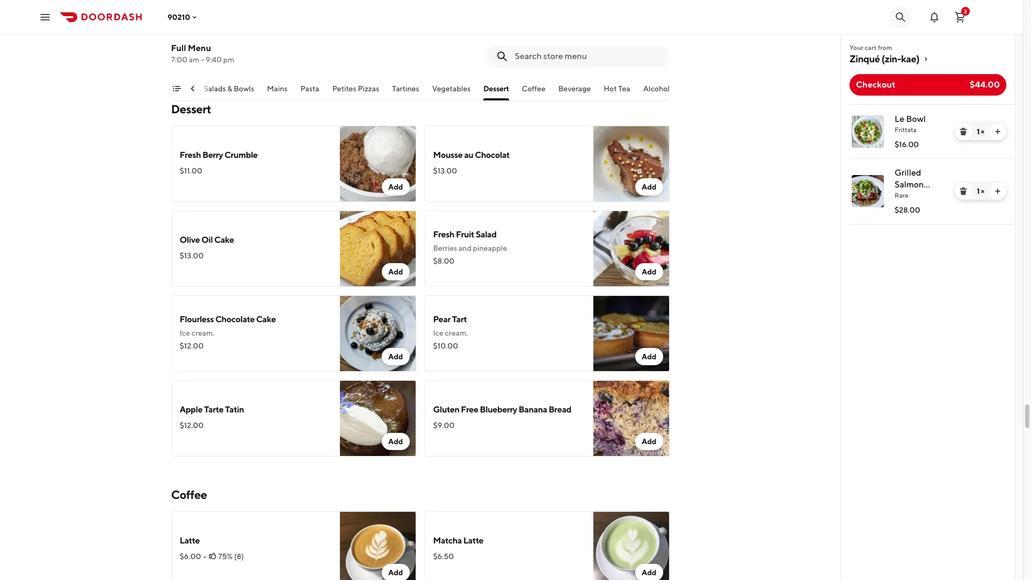 Task type: vqa. For each thing, say whether or not it's contained in the screenshot.
the left Fresh
yes



Task type: locate. For each thing, give the bounding box(es) containing it.
golden weiser potatoes balsamic vinegar $13.00
[[180, 13, 272, 49]]

Item Search search field
[[515, 50, 661, 62]]

×
[[981, 127, 985, 136], [981, 187, 985, 196]]

1 × for le bowl
[[977, 127, 985, 136]]

1 horizontal spatial ice
[[433, 329, 444, 337]]

$12.00 inside flourless chocolate cake ice cream. $12.00
[[180, 342, 204, 350]]

× left add one to cart image
[[981, 187, 985, 196]]

le
[[895, 114, 905, 124]]

add button
[[382, 178, 410, 196], [635, 178, 663, 196], [382, 263, 410, 280], [635, 263, 663, 280], [382, 348, 410, 365], [635, 348, 663, 365], [382, 433, 410, 450], [635, 433, 663, 450], [382, 564, 410, 580], [635, 564, 663, 580]]

full
[[171, 43, 186, 53]]

0 vertical spatial ×
[[981, 127, 985, 136]]

hot
[[604, 84, 617, 93]]

0 vertical spatial $12.00
[[180, 342, 204, 350]]

mousse au chocolat
[[433, 150, 510, 160]]

1 vertical spatial dessert
[[171, 102, 211, 116]]

2 cream. from the left
[[445, 329, 468, 337]]

0 horizontal spatial coffee
[[171, 488, 207, 502]]

2 button
[[950, 6, 971, 28]]

mains
[[267, 84, 288, 93]]

salmon
[[895, 179, 924, 190]]

$12.00 down flourless
[[180, 342, 204, 350]]

2 $12.00 from the top
[[180, 421, 204, 430]]

$12.00 down apple
[[180, 421, 204, 430]]

olive oil cake image
[[340, 211, 416, 287]]

0 vertical spatial 1 ×
[[977, 127, 985, 136]]

0 vertical spatial cake
[[214, 235, 234, 245]]

flourless chocolate cake image
[[340, 295, 416, 372]]

am
[[189, 55, 199, 64]]

gluten
[[433, 404, 460, 415]]

pasta
[[300, 84, 319, 93]]

add one to cart image
[[994, 127, 1002, 136]]

remove item from cart image
[[959, 127, 968, 136]]

vinegar inside golden weiser potatoes balsamic vinegar $13.00
[[211, 28, 236, 37]]

tartines button
[[392, 83, 419, 100]]

fresh up berries
[[433, 229, 454, 240]]

1 horizontal spatial cream.
[[445, 329, 468, 337]]

olive oil cake
[[180, 235, 234, 245]]

1 vertical spatial $13.00
[[433, 167, 457, 175]]

grilled salmon plate (gf) image
[[852, 175, 884, 207]]

× left add one to cart icon
[[981, 127, 985, 136]]

le bowl image
[[852, 115, 884, 148]]

1 horizontal spatial vinegar
[[465, 28, 490, 37]]

cream. down flourless
[[192, 329, 215, 337]]

$28.00
[[895, 206, 920, 214]]

fresh fruit salad image
[[593, 211, 670, 287]]

$13.00 for olive oil cake
[[180, 251, 204, 260]]

add button for mousse au chocolat
[[635, 178, 663, 196]]

vegetables
[[432, 84, 471, 93]]

checkout
[[856, 79, 896, 90]]

alcohol
[[643, 84, 670, 93]]

cake inside flourless chocolate cake ice cream. $12.00
[[256, 314, 276, 324]]

apple
[[180, 404, 203, 415]]

add for latte
[[388, 568, 403, 577]]

add button for pear tart
[[635, 348, 663, 365]]

0 horizontal spatial cake
[[214, 235, 234, 245]]

full menu 7:00 am - 9:40 pm
[[171, 43, 234, 64]]

add for matcha latte
[[642, 568, 657, 577]]

latte up $6.00
[[180, 536, 200, 546]]

add button for olive oil cake
[[382, 263, 410, 280]]

fresh inside fresh fruit salad berries and pineapple $8.00
[[433, 229, 454, 240]]

coffee
[[522, 84, 546, 93], [171, 488, 207, 502]]

1 vertical spatial fresh
[[433, 229, 454, 240]]

gluten free blueberry banana bread
[[433, 404, 572, 415]]

(gf)
[[917, 191, 935, 201]]

add for mousse au chocolat
[[642, 183, 657, 191]]

$10.00
[[433, 342, 458, 350]]

1 horizontal spatial latte
[[463, 536, 484, 546]]

0 vertical spatial fresh
[[180, 150, 201, 160]]

0 horizontal spatial cream.
[[192, 329, 215, 337]]

your cart from
[[850, 44, 892, 52]]

$12.00
[[180, 342, 204, 350], [180, 421, 204, 430]]

balsamic vinegar
[[433, 28, 490, 37]]

1 × from the top
[[981, 127, 985, 136]]

1 horizontal spatial cake
[[256, 314, 276, 324]]

1 right remove item from cart image
[[977, 187, 980, 196]]

1 1 from the top
[[977, 127, 980, 136]]

cake right "oil" at the left of page
[[214, 235, 234, 245]]

add for fresh berry crumble
[[388, 183, 403, 191]]

add
[[388, 183, 403, 191], [642, 183, 657, 191], [388, 267, 403, 276], [642, 267, 657, 276], [388, 352, 403, 361], [642, 352, 657, 361], [388, 437, 403, 446], [642, 437, 657, 446], [388, 568, 403, 577], [642, 568, 657, 577]]

fresh up $11.00 in the left top of the page
[[180, 150, 201, 160]]

1 vertical spatial coffee
[[171, 488, 207, 502]]

$13.00 down 'balsamic'
[[180, 41, 204, 49]]

1 vertical spatial 1 ×
[[977, 187, 985, 196]]

add button for matcha latte
[[635, 564, 663, 580]]

$13.00 for mousse au chocolat
[[433, 167, 457, 175]]

tarte
[[204, 404, 223, 415]]

cream. inside pear tart ice cream. $10.00
[[445, 329, 468, 337]]

1 × for grilled salmon plate (gf)
[[977, 187, 985, 196]]

ice
[[180, 329, 190, 337], [433, 329, 444, 337]]

1 vertical spatial $12.00
[[180, 421, 204, 430]]

1 horizontal spatial coffee
[[522, 84, 546, 93]]

1 × right remove item from cart icon
[[977, 127, 985, 136]]

vinegar right balsamic
[[465, 28, 490, 37]]

pm
[[223, 55, 234, 64]]

dessert
[[484, 84, 509, 93], [171, 102, 211, 116]]

dessert down scroll menu navigation left image
[[171, 102, 211, 116]]

0 horizontal spatial ice
[[180, 329, 190, 337]]

0 vertical spatial $13.00
[[180, 41, 204, 49]]

show menu categories image
[[172, 84, 181, 93]]

vinegar down weiser
[[211, 28, 236, 37]]

$13.00 down mousse
[[433, 167, 457, 175]]

mousse
[[433, 150, 463, 160]]

ice down pear
[[433, 329, 444, 337]]

•
[[203, 552, 206, 561]]

pear tart image
[[593, 295, 670, 372]]

1 ×
[[977, 127, 985, 136], [977, 187, 985, 196]]

petites pizzas
[[332, 84, 379, 93]]

7:00
[[171, 55, 187, 64]]

1 horizontal spatial dessert
[[484, 84, 509, 93]]

cake
[[214, 235, 234, 245], [256, 314, 276, 324]]

2 vertical spatial $13.00
[[180, 251, 204, 260]]

0 vertical spatial 1
[[977, 127, 980, 136]]

latte right 'matcha'
[[463, 536, 484, 546]]

list
[[841, 104, 1015, 225]]

1 ice from the left
[[180, 329, 190, 337]]

menu
[[188, 43, 211, 53]]

1
[[977, 127, 980, 136], [977, 187, 980, 196]]

1 cream. from the left
[[192, 329, 215, 337]]

grilled
[[895, 168, 922, 178]]

fruit
[[456, 229, 474, 240]]

0 horizontal spatial latte
[[180, 536, 200, 546]]

1 horizontal spatial fresh
[[433, 229, 454, 240]]

ice down flourless
[[180, 329, 190, 337]]

apple tarte tatin image
[[340, 380, 416, 457]]

bowls
[[234, 84, 254, 93]]

tea
[[618, 84, 630, 93]]

mousse au chocolat image
[[593, 126, 670, 202]]

fresh for fresh berry crumble
[[180, 150, 201, 160]]

2 ice from the left
[[433, 329, 444, 337]]

cake right chocolate on the bottom
[[256, 314, 276, 324]]

1 vinegar from the left
[[211, 28, 236, 37]]

$13.00
[[180, 41, 204, 49], [433, 167, 457, 175], [180, 251, 204, 260]]

1 vertical spatial ×
[[981, 187, 985, 196]]

2 1 × from the top
[[977, 187, 985, 196]]

flourless chocolate cake ice cream. $12.00
[[180, 314, 276, 350]]

dessert left coffee button
[[484, 84, 509, 93]]

cream. down tart
[[445, 329, 468, 337]]

2
[[964, 8, 967, 14]]

0 horizontal spatial fresh
[[180, 150, 201, 160]]

add button for fresh berry crumble
[[382, 178, 410, 196]]

zinqué
[[850, 53, 880, 64]]

1 $12.00 from the top
[[180, 342, 204, 350]]

zinqué (zin-kae) link
[[850, 53, 1007, 66]]

$9.00
[[433, 421, 455, 430]]

grilled salmon plate (gf)
[[895, 168, 935, 201]]

1 vertical spatial cake
[[256, 314, 276, 324]]

0 horizontal spatial dessert
[[171, 102, 211, 116]]

1 right remove item from cart icon
[[977, 127, 980, 136]]

1 1 × from the top
[[977, 127, 985, 136]]

banana
[[519, 404, 547, 415]]

2 × from the top
[[981, 187, 985, 196]]

fresh
[[180, 150, 201, 160], [433, 229, 454, 240]]

latte
[[180, 536, 200, 546], [463, 536, 484, 546]]

-
[[201, 55, 204, 64]]

salad
[[476, 229, 497, 240]]

salads
[[204, 84, 226, 93]]

0 vertical spatial coffee
[[522, 84, 546, 93]]

pear
[[433, 314, 451, 324]]

2 latte from the left
[[463, 536, 484, 546]]

$6.00
[[180, 552, 201, 561]]

$13.00 down olive
[[180, 251, 204, 260]]

1 vertical spatial 1
[[977, 187, 980, 196]]

balsamic
[[180, 28, 210, 37]]

1 × right remove item from cart image
[[977, 187, 985, 196]]

0 horizontal spatial vinegar
[[211, 28, 236, 37]]

2 1 from the top
[[977, 187, 980, 196]]



Task type: describe. For each thing, give the bounding box(es) containing it.
flourless
[[180, 314, 214, 324]]

add for fresh fruit salad
[[642, 267, 657, 276]]

salads & bowls button
[[204, 83, 254, 100]]

golden weiser potatoes image
[[340, 0, 416, 71]]

tartines
[[392, 84, 419, 93]]

berry
[[202, 150, 223, 160]]

0 vertical spatial dessert
[[484, 84, 509, 93]]

cream. inside flourless chocolate cake ice cream. $12.00
[[192, 329, 215, 337]]

coffee button
[[522, 83, 546, 100]]

pizzas
[[358, 84, 379, 93]]

× for le bowl
[[981, 127, 985, 136]]

75%
[[218, 552, 233, 561]]

&
[[227, 84, 232, 93]]

add for flourless chocolate cake
[[388, 352, 403, 361]]

latte image
[[340, 511, 416, 580]]

alcohol button
[[643, 83, 670, 100]]

add button for flourless chocolate cake
[[382, 348, 410, 365]]

olive
[[180, 235, 200, 245]]

add one to cart image
[[994, 187, 1002, 196]]

berries
[[433, 244, 457, 252]]

frittata
[[895, 126, 917, 134]]

chocolate
[[215, 314, 255, 324]]

petites
[[332, 84, 356, 93]]

hot tea button
[[604, 83, 630, 100]]

ice inside flourless chocolate cake ice cream. $12.00
[[180, 329, 190, 337]]

90210 button
[[168, 13, 199, 21]]

add for pear tart
[[642, 352, 657, 361]]

weiser
[[209, 13, 236, 24]]

pineapple
[[473, 244, 507, 252]]

zinqué (zin-kae)
[[850, 53, 920, 64]]

$13.00 inside golden weiser potatoes balsamic vinegar $13.00
[[180, 41, 204, 49]]

from
[[878, 44, 892, 52]]

petites pizzas button
[[332, 83, 379, 100]]

fresh fruit salad berries and pineapple $8.00
[[433, 229, 507, 265]]

(zin-
[[882, 53, 901, 64]]

apple tarte tatin
[[180, 404, 244, 415]]

crumble
[[224, 150, 258, 160]]

chocolat
[[475, 150, 510, 160]]

bread
[[549, 404, 572, 415]]

scroll menu navigation left image
[[188, 84, 197, 93]]

$16.00
[[895, 140, 919, 149]]

75% (8)
[[218, 552, 244, 561]]

$8.00
[[433, 257, 455, 265]]

add for olive oil cake
[[388, 267, 403, 276]]

pasta button
[[300, 83, 319, 100]]

2 vinegar from the left
[[465, 28, 490, 37]]

oil
[[201, 235, 213, 245]]

1 for le bowl
[[977, 127, 980, 136]]

2 items, open order cart image
[[954, 10, 967, 23]]

matcha latte
[[433, 536, 484, 546]]

add button for apple tarte tatin
[[382, 433, 410, 450]]

and
[[459, 244, 472, 252]]

× for grilled salmon plate (gf)
[[981, 187, 985, 196]]

1 latte from the left
[[180, 536, 200, 546]]

$11.00
[[180, 167, 202, 175]]

remove item from cart image
[[959, 187, 968, 196]]

potatoes
[[238, 13, 272, 24]]

9:40
[[206, 55, 222, 64]]

fresh berry crumble
[[180, 150, 258, 160]]

salads & bowls
[[204, 84, 254, 93]]

$6.00 •
[[180, 552, 206, 561]]

notification bell image
[[928, 10, 941, 23]]

open menu image
[[39, 10, 52, 23]]

$44.00
[[970, 79, 1000, 90]]

tart
[[452, 314, 467, 324]]

balsamic
[[433, 28, 464, 37]]

90210
[[168, 13, 190, 21]]

fresh berry crumble image
[[340, 126, 416, 202]]

vegetables button
[[432, 83, 471, 100]]

cake for flourless chocolate cake ice cream. $12.00
[[256, 314, 276, 324]]

add for gluten free blueberry banana bread
[[642, 437, 657, 446]]

matcha latte image
[[593, 511, 670, 580]]

kae)
[[901, 53, 920, 64]]

gluten free blueberry banana bread image
[[593, 380, 670, 457]]

add for apple tarte tatin
[[388, 437, 403, 446]]

cake for olive oil cake
[[214, 235, 234, 245]]

beverage button
[[558, 83, 591, 100]]

tatin
[[225, 404, 244, 415]]

add button for fresh fruit salad
[[635, 263, 663, 280]]

add button for latte
[[382, 564, 410, 580]]

ice inside pear tart ice cream. $10.00
[[433, 329, 444, 337]]

blueberry
[[480, 404, 517, 415]]

matcha
[[433, 536, 462, 546]]

le bowl frittata
[[895, 114, 926, 134]]

bowl
[[906, 114, 926, 124]]

mains button
[[267, 83, 288, 100]]

$6.50
[[433, 552, 454, 561]]

pear tart ice cream. $10.00
[[433, 314, 468, 350]]

fresh for fresh fruit salad berries and pineapple $8.00
[[433, 229, 454, 240]]

beverage
[[558, 84, 591, 93]]

1 for grilled salmon plate (gf)
[[977, 187, 980, 196]]

hot tea
[[604, 84, 630, 93]]

golden
[[180, 13, 208, 24]]

au
[[464, 150, 473, 160]]

your
[[850, 44, 864, 52]]

plate
[[895, 191, 915, 201]]

add button for gluten free blueberry banana bread
[[635, 433, 663, 450]]

rare
[[895, 191, 909, 199]]

cart
[[865, 44, 877, 52]]

free
[[461, 404, 478, 415]]

list containing le bowl
[[841, 104, 1015, 225]]



